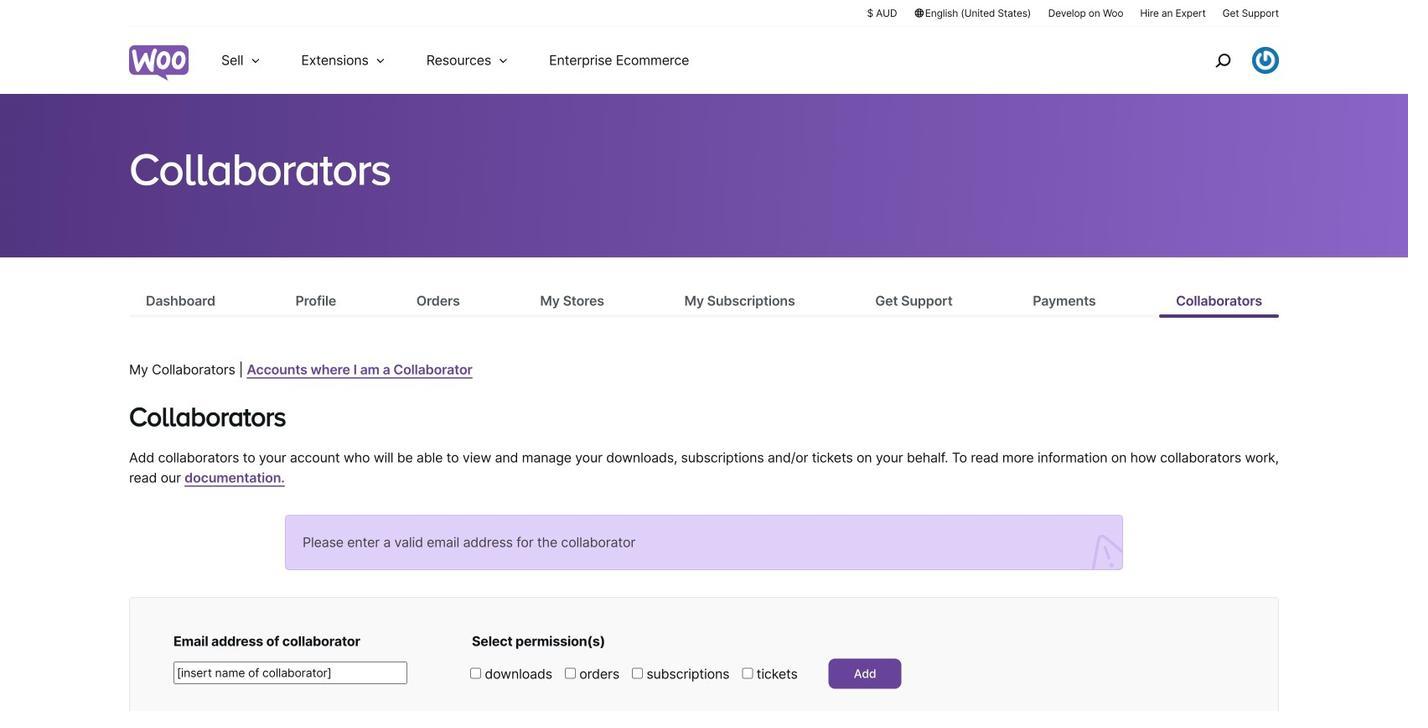 Task type: locate. For each thing, give the bounding box(es) containing it.
search image
[[1210, 47, 1237, 74]]

None checkbox
[[470, 668, 481, 679], [565, 668, 576, 679], [742, 668, 753, 679], [470, 668, 481, 679], [565, 668, 576, 679], [742, 668, 753, 679]]

None checkbox
[[632, 668, 643, 679]]



Task type: describe. For each thing, give the bounding box(es) containing it.
service navigation menu element
[[1180, 33, 1280, 88]]

open account menu image
[[1253, 47, 1280, 74]]



Task type: vqa. For each thing, say whether or not it's contained in the screenshot.
the Search icon
yes



